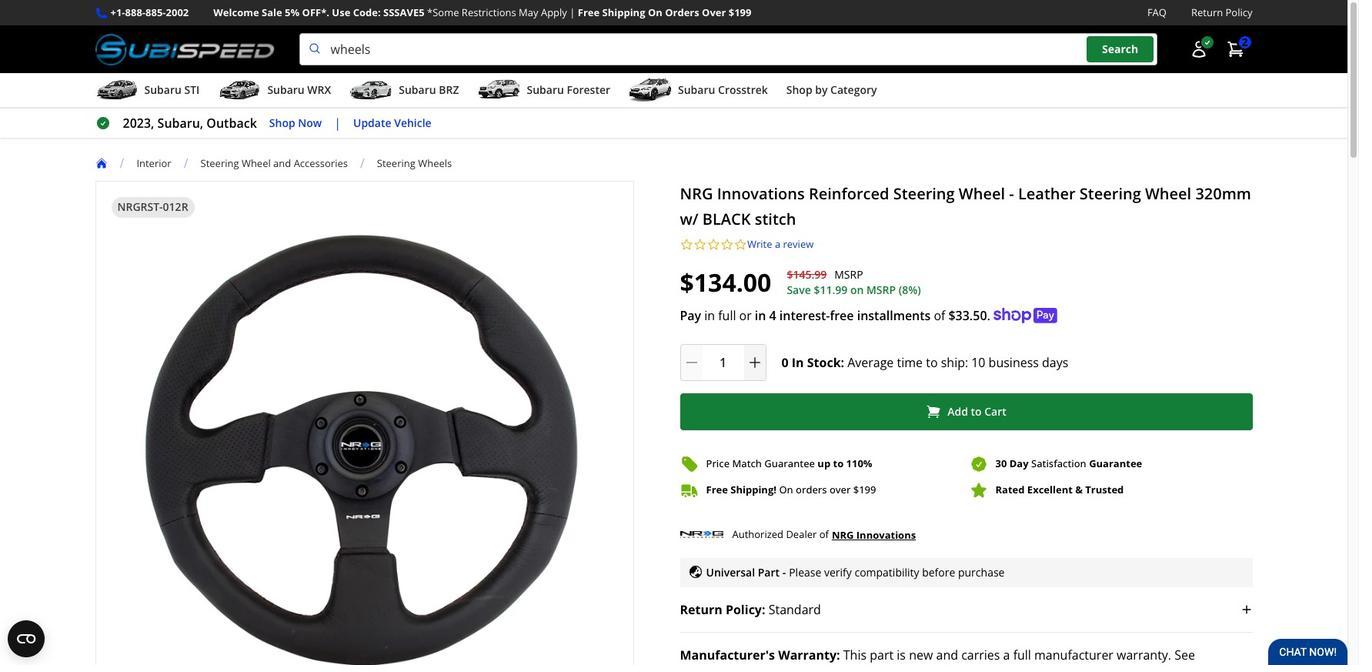 Task type: locate. For each thing, give the bounding box(es) containing it.
subaru for subaru sti
[[144, 82, 182, 97]]

2 / from the left
[[184, 155, 188, 172]]

0 horizontal spatial return
[[680, 602, 723, 619]]

1 guarantee from the left
[[765, 457, 815, 471]]

part
[[758, 565, 780, 580]]

subaru left the sti
[[144, 82, 182, 97]]

button image
[[1190, 40, 1209, 59]]

1 vertical spatial full
[[1014, 647, 1032, 664]]

universal part - please verify compatibility before purchase
[[707, 565, 1005, 580]]

pay in full or in 4 interest-free installments of $33.50 .
[[680, 307, 991, 324]]

1 horizontal spatial guarantee
[[1090, 457, 1143, 471]]

1 horizontal spatial and
[[937, 647, 959, 664]]

1 horizontal spatial nrg
[[832, 528, 854, 542]]

orders
[[665, 5, 700, 19]]

outback
[[207, 115, 257, 132]]

3 subaru from the left
[[399, 82, 436, 97]]

0 vertical spatial full
[[719, 307, 737, 324]]

wrx
[[308, 82, 331, 97]]

empty star image down black
[[707, 238, 721, 252]]

1 horizontal spatial $199
[[854, 483, 877, 497]]

1 horizontal spatial a
[[1004, 647, 1011, 664]]

nrg inside nrg innovations reinforced steering wheel - leather steering wheel 320mm w/ black stitch
[[680, 183, 713, 204]]

4 subaru from the left
[[527, 82, 564, 97]]

and right "new"
[[937, 647, 959, 664]]

0 horizontal spatial innovations
[[717, 183, 805, 204]]

5 subaru from the left
[[678, 82, 716, 97]]

nrgrst-
[[117, 200, 163, 214]]

subaru for subaru crosstrek
[[678, 82, 716, 97]]

+1-
[[111, 5, 125, 19]]

320mm
[[1196, 183, 1252, 204]]

1 horizontal spatial shop
[[787, 82, 813, 97]]

/ for steering wheels
[[360, 155, 365, 172]]

guarantee up the 'free shipping! on orders over $199'
[[765, 457, 815, 471]]

a right carries
[[1004, 647, 1011, 664]]

1 vertical spatial of
[[820, 528, 829, 541]]

subaru left wrx
[[267, 82, 305, 97]]

may
[[519, 5, 539, 19]]

off*.
[[302, 5, 330, 19]]

to inside button
[[971, 404, 982, 419]]

/ right accessories
[[360, 155, 365, 172]]

leather
[[1019, 183, 1076, 204]]

0 horizontal spatial /
[[120, 155, 124, 172]]

5%
[[285, 5, 300, 19]]

a subaru wrx thumbnail image image
[[218, 79, 261, 102]]

in
[[792, 354, 804, 371]]

(8%)
[[899, 282, 922, 297]]

0 horizontal spatial -
[[783, 565, 786, 580]]

subaru for subaru brz
[[399, 82, 436, 97]]

write
[[748, 237, 773, 251]]

to
[[927, 354, 938, 371], [971, 404, 982, 419], [834, 457, 844, 471]]

&
[[1076, 483, 1083, 497]]

shop inside dropdown button
[[787, 82, 813, 97]]

wheel down outback
[[242, 156, 271, 170]]

/ right home icon
[[120, 155, 124, 172]]

1 horizontal spatial in
[[755, 307, 767, 324]]

1 horizontal spatial innovations
[[857, 528, 917, 542]]

of
[[934, 307, 946, 324], [820, 528, 829, 541]]

steering right reinforced
[[894, 183, 955, 204]]

| right 'now'
[[334, 115, 341, 132]]

review
[[784, 237, 814, 251]]

1 horizontal spatial /
[[184, 155, 188, 172]]

1 horizontal spatial -
[[1010, 183, 1015, 204]]

write a review
[[748, 237, 814, 251]]

0 vertical spatial a
[[775, 237, 781, 251]]

satisfaction
[[1032, 457, 1087, 471]]

search input field
[[299, 33, 1158, 66]]

msrp
[[835, 267, 864, 282], [867, 282, 896, 297]]

day
[[1010, 457, 1029, 471]]

sale
[[262, 5, 282, 19]]

new
[[910, 647, 934, 664]]

full right carries
[[1014, 647, 1032, 664]]

free down the price
[[707, 483, 728, 497]]

subaru left crosstrek at top
[[678, 82, 716, 97]]

0 horizontal spatial |
[[334, 115, 341, 132]]

0 vertical spatial on
[[648, 5, 663, 19]]

1 vertical spatial nrg
[[832, 528, 854, 542]]

| right apply
[[570, 5, 576, 19]]

0 vertical spatial free
[[578, 5, 600, 19]]

see
[[1175, 647, 1196, 664]]

2023,
[[123, 115, 154, 132]]

1 vertical spatial shop
[[269, 115, 295, 130]]

0 horizontal spatial guarantee
[[765, 457, 815, 471]]

1 vertical spatial return
[[680, 602, 723, 619]]

1 subaru from the left
[[144, 82, 182, 97]]

steering wheels link
[[377, 156, 465, 170], [377, 156, 452, 170]]

this part is new and carries a full manufacturer warranty. see
[[680, 647, 1196, 665]]

0 vertical spatial return
[[1192, 5, 1224, 19]]

2 empty star image from the left
[[707, 238, 721, 252]]

None number field
[[680, 344, 767, 381]]

empty star image
[[694, 238, 707, 252], [721, 238, 734, 252], [734, 238, 748, 252]]

empty star image down w/
[[680, 238, 694, 252]]

interior link up nrgrst-012r
[[137, 156, 184, 170]]

to right add
[[971, 404, 982, 419]]

home image
[[95, 157, 107, 170]]

*some restrictions may apply | free shipping on orders over $199
[[427, 5, 752, 19]]

nrg
[[680, 183, 713, 204], [832, 528, 854, 542]]

1 vertical spatial and
[[937, 647, 959, 664]]

crosstrek
[[718, 82, 768, 97]]

please
[[789, 565, 822, 580]]

3 / from the left
[[360, 155, 365, 172]]

2 horizontal spatial /
[[360, 155, 365, 172]]

return left policy
[[1192, 5, 1224, 19]]

nrg up verify at the bottom right of the page
[[832, 528, 854, 542]]

$199
[[729, 5, 752, 19], [854, 483, 877, 497]]

10
[[972, 354, 986, 371]]

innovations up the stitch
[[717, 183, 805, 204]]

0 vertical spatial of
[[934, 307, 946, 324]]

012r
[[163, 200, 188, 214]]

full left or
[[719, 307, 737, 324]]

- left leather
[[1010, 183, 1015, 204]]

2 subaru from the left
[[267, 82, 305, 97]]

forester
[[567, 82, 611, 97]]

nrgrst-012r
[[117, 200, 188, 214]]

subaru brz button
[[350, 76, 459, 107]]

1 vertical spatial -
[[783, 565, 786, 580]]

2 horizontal spatial to
[[971, 404, 982, 419]]

return inside return policy link
[[1192, 5, 1224, 19]]

of inside authorized dealer of nrg innovations
[[820, 528, 829, 541]]

brz
[[439, 82, 459, 97]]

subaru left forester
[[527, 82, 564, 97]]

welcome
[[213, 5, 259, 19]]

0 horizontal spatial nrg
[[680, 183, 713, 204]]

1 horizontal spatial empty star image
[[707, 238, 721, 252]]

match
[[733, 457, 762, 471]]

$145.99 msrp save $11.99 on msrp (8%)
[[787, 267, 922, 297]]

- right part
[[783, 565, 786, 580]]

1 horizontal spatial |
[[570, 5, 576, 19]]

innovations up compatibility
[[857, 528, 917, 542]]

a
[[775, 237, 781, 251], [1004, 647, 1011, 664]]

0 horizontal spatial in
[[705, 307, 715, 324]]

black
[[703, 209, 751, 230]]

on
[[648, 5, 663, 19], [780, 483, 794, 497]]

in left the 4
[[755, 307, 767, 324]]

$134.00
[[680, 265, 772, 298]]

interior link down 2023,
[[137, 156, 171, 170]]

manufacturer's warranty:
[[680, 647, 841, 664]]

0 horizontal spatial a
[[775, 237, 781, 251]]

-
[[1010, 183, 1015, 204], [783, 565, 786, 580]]

of left $33.50 at top right
[[934, 307, 946, 324]]

/
[[120, 155, 124, 172], [184, 155, 188, 172], [360, 155, 365, 172]]

2 vertical spatial to
[[834, 457, 844, 471]]

and left accessories
[[273, 156, 291, 170]]

policy
[[1226, 5, 1253, 19]]

and
[[273, 156, 291, 170], [937, 647, 959, 664]]

shop for shop by category
[[787, 82, 813, 97]]

subaru forester button
[[478, 76, 611, 107]]

0 horizontal spatial on
[[648, 5, 663, 19]]

0 vertical spatial innovations
[[717, 183, 805, 204]]

msrp right on
[[867, 282, 896, 297]]

0 horizontal spatial of
[[820, 528, 829, 541]]

0 vertical spatial -
[[1010, 183, 1015, 204]]

in
[[705, 307, 715, 324], [755, 307, 767, 324]]

subaru left brz
[[399, 82, 436, 97]]

1 horizontal spatial free
[[707, 483, 728, 497]]

sssave5
[[384, 5, 425, 19]]

update
[[353, 115, 392, 130]]

nrg inside authorized dealer of nrg innovations
[[832, 528, 854, 542]]

0 vertical spatial shop
[[787, 82, 813, 97]]

restrictions
[[462, 5, 517, 19]]

faq link
[[1148, 5, 1167, 21]]

/ right "interior"
[[184, 155, 188, 172]]

installments
[[858, 307, 931, 324]]

use
[[332, 5, 351, 19]]

0 vertical spatial to
[[927, 354, 938, 371]]

1 vertical spatial a
[[1004, 647, 1011, 664]]

$145.99
[[787, 267, 827, 282]]

authorized dealer of nrg innovations
[[733, 528, 917, 542]]

in right pay
[[705, 307, 715, 324]]

innovations inside authorized dealer of nrg innovations
[[857, 528, 917, 542]]

0 vertical spatial $199
[[729, 5, 752, 19]]

2 button
[[1219, 34, 1253, 65]]

msrp up on
[[835, 267, 864, 282]]

0 horizontal spatial empty star image
[[680, 238, 694, 252]]

2023, subaru, outback
[[123, 115, 257, 132]]

manufacturer's
[[680, 647, 775, 664]]

1 horizontal spatial on
[[780, 483, 794, 497]]

0 horizontal spatial shop
[[269, 115, 295, 130]]

wheel left leather
[[959, 183, 1006, 204]]

1 vertical spatial innovations
[[857, 528, 917, 542]]

warranty:
[[779, 647, 841, 664]]

0 horizontal spatial free
[[578, 5, 600, 19]]

1 horizontal spatial full
[[1014, 647, 1032, 664]]

free
[[578, 5, 600, 19], [707, 483, 728, 497]]

shop left 'now'
[[269, 115, 295, 130]]

innovations inside nrg innovations reinforced steering wheel - leather steering wheel 320mm w/ black stitch
[[717, 183, 805, 204]]

guarantee up trusted
[[1090, 457, 1143, 471]]

0 vertical spatial |
[[570, 5, 576, 19]]

a right write
[[775, 237, 781, 251]]

empty star image
[[680, 238, 694, 252], [707, 238, 721, 252]]

1 / from the left
[[120, 155, 124, 172]]

1 vertical spatial to
[[971, 404, 982, 419]]

nrg up w/
[[680, 183, 713, 204]]

return left policy:
[[680, 602, 723, 619]]

of right dealer
[[820, 528, 829, 541]]

shipping
[[603, 5, 646, 19]]

1 horizontal spatial to
[[927, 354, 938, 371]]

to right the time
[[927, 354, 938, 371]]

shop left by
[[787, 82, 813, 97]]

interest-
[[780, 307, 830, 324]]

/ for interior
[[120, 155, 124, 172]]

free right apply
[[578, 5, 600, 19]]

0 horizontal spatial to
[[834, 457, 844, 471]]

wheel left 320mm
[[1146, 183, 1192, 204]]

0 horizontal spatial and
[[273, 156, 291, 170]]

update vehicle button
[[353, 115, 432, 132]]

1 vertical spatial $199
[[854, 483, 877, 497]]

a subaru sti thumbnail image image
[[95, 79, 138, 102]]

to right the up at the right bottom of the page
[[834, 457, 844, 471]]

1 empty star image from the left
[[694, 238, 707, 252]]

1 vertical spatial |
[[334, 115, 341, 132]]

0 vertical spatial nrg
[[680, 183, 713, 204]]

1 horizontal spatial return
[[1192, 5, 1224, 19]]

innovations
[[717, 183, 805, 204], [857, 528, 917, 542]]

subaru wrx button
[[218, 76, 331, 107]]

3 empty star image from the left
[[734, 238, 748, 252]]

subaru,
[[158, 115, 203, 132]]

2 in from the left
[[755, 307, 767, 324]]

steering down outback
[[201, 156, 239, 170]]

guarantee
[[765, 457, 815, 471], [1090, 457, 1143, 471]]



Task type: describe. For each thing, give the bounding box(es) containing it.
2 guarantee from the left
[[1090, 457, 1143, 471]]

0 in stock: average time to ship: 10 business days
[[782, 354, 1069, 371]]

on
[[851, 282, 864, 297]]

2 empty star image from the left
[[721, 238, 734, 252]]

subaru crosstrek
[[678, 82, 768, 97]]

decrement image
[[684, 355, 700, 370]]

nrg innovations reinforced steering wheel - leather steering wheel 320mm w/ black stitch
[[680, 183, 1252, 230]]

subaru forester
[[527, 82, 611, 97]]

*some
[[427, 5, 459, 19]]

subispeed logo image
[[95, 33, 275, 66]]

1 vertical spatial free
[[707, 483, 728, 497]]

subaru for subaru wrx
[[267, 82, 305, 97]]

update vehicle
[[353, 115, 432, 130]]

price match guarantee up to 110%
[[707, 457, 873, 471]]

1 vertical spatial on
[[780, 483, 794, 497]]

ship:
[[942, 354, 969, 371]]

- inside nrg innovations reinforced steering wheel - leather steering wheel 320mm w/ black stitch
[[1010, 183, 1015, 204]]

apply
[[541, 5, 567, 19]]

excellent
[[1028, 483, 1073, 497]]

0 horizontal spatial wheel
[[242, 156, 271, 170]]

add to cart button
[[680, 393, 1253, 430]]

a inside this part is new and carries a full manufacturer warranty. see
[[1004, 647, 1011, 664]]

pay
[[680, 307, 702, 324]]

compatibility
[[855, 565, 920, 580]]

standard
[[769, 602, 822, 619]]

and inside this part is new and carries a full manufacturer warranty. see
[[937, 647, 959, 664]]

return policy: standard
[[680, 602, 822, 619]]

orders
[[796, 483, 827, 497]]

a subaru forester thumbnail image image
[[478, 79, 521, 102]]

part
[[870, 647, 894, 664]]

authorized
[[733, 528, 784, 541]]

2
[[1242, 35, 1249, 50]]

subaru sti
[[144, 82, 200, 97]]

dealer
[[787, 528, 817, 541]]

save
[[787, 282, 811, 297]]

subaru for subaru forester
[[527, 82, 564, 97]]

accessories
[[294, 156, 348, 170]]

open widget image
[[8, 621, 45, 658]]

subaru wrx
[[267, 82, 331, 97]]

0 horizontal spatial $199
[[729, 5, 752, 19]]

0 horizontal spatial full
[[719, 307, 737, 324]]

stitch
[[755, 209, 797, 230]]

1 horizontal spatial wheel
[[959, 183, 1006, 204]]

write a review link
[[748, 237, 814, 252]]

return for return policy
[[1192, 5, 1224, 19]]

885-
[[146, 5, 166, 19]]

steering left wheels
[[377, 156, 416, 170]]

rated excellent & trusted
[[996, 483, 1125, 497]]

universal
[[707, 565, 756, 580]]

free shipping! on orders over $199
[[707, 483, 877, 497]]

search button
[[1087, 36, 1155, 62]]

110%
[[847, 457, 873, 471]]

this
[[844, 647, 867, 664]]

over
[[702, 5, 726, 19]]

4
[[770, 307, 777, 324]]

return for return policy: standard
[[680, 602, 723, 619]]

1 horizontal spatial of
[[934, 307, 946, 324]]

1 horizontal spatial msrp
[[867, 282, 896, 297]]

by
[[816, 82, 828, 97]]

carries
[[962, 647, 1001, 664]]

now
[[298, 115, 322, 130]]

days
[[1043, 354, 1069, 371]]

1 in from the left
[[705, 307, 715, 324]]

nrg innovations image
[[680, 524, 723, 546]]

2 horizontal spatial wheel
[[1146, 183, 1192, 204]]

/ for steering wheel and accessories
[[184, 155, 188, 172]]

verify
[[825, 565, 852, 580]]

shop pay image
[[994, 308, 1058, 323]]

a subaru crosstrek thumbnail image image
[[629, 79, 672, 102]]

w/
[[680, 209, 699, 230]]

subaru sti button
[[95, 76, 200, 107]]

increment image
[[747, 355, 763, 370]]

$11.99
[[814, 282, 848, 297]]

time
[[898, 354, 923, 371]]

cart
[[985, 404, 1007, 419]]

$33.50
[[949, 307, 988, 324]]

30
[[996, 457, 1008, 471]]

wheels
[[418, 156, 452, 170]]

shop for shop now
[[269, 115, 295, 130]]

before
[[923, 565, 956, 580]]

policy:
[[726, 602, 766, 619]]

shipping!
[[731, 483, 777, 497]]

add
[[948, 404, 969, 419]]

trusted
[[1086, 483, 1125, 497]]

average
[[848, 354, 894, 371]]

sti
[[184, 82, 200, 97]]

over
[[830, 483, 851, 497]]

manufacturer
[[1035, 647, 1114, 664]]

subaru brz
[[399, 82, 459, 97]]

0 horizontal spatial msrp
[[835, 267, 864, 282]]

steering right leather
[[1080, 183, 1142, 204]]

steering wheels
[[377, 156, 452, 170]]

nrg innovations link
[[832, 526, 917, 543]]

interior
[[137, 156, 171, 170]]

shop by category button
[[787, 76, 877, 107]]

0 vertical spatial and
[[273, 156, 291, 170]]

+1-888-885-2002 link
[[111, 5, 189, 21]]

reinforced
[[809, 183, 890, 204]]

full inside this part is new and carries a full manufacturer warranty. see
[[1014, 647, 1032, 664]]

a subaru brz thumbnail image image
[[350, 79, 393, 102]]

business
[[989, 354, 1040, 371]]

2002
[[166, 5, 189, 19]]

.
[[988, 307, 991, 324]]

vehicle
[[394, 115, 432, 130]]

1 empty star image from the left
[[680, 238, 694, 252]]

add to cart
[[948, 404, 1007, 419]]

warranty.
[[1117, 647, 1172, 664]]

code:
[[353, 5, 381, 19]]

category
[[831, 82, 877, 97]]

return policy link
[[1192, 5, 1253, 21]]

return policy
[[1192, 5, 1253, 19]]

is
[[897, 647, 906, 664]]

stock:
[[808, 354, 845, 371]]



Task type: vqa. For each thing, say whether or not it's contained in the screenshot.
CARBON inside Revel GT Dry Carbon Steering Wheel Cover Inserts 3PC - 2017-2020 Subaru BRZ / Toyota 86
no



